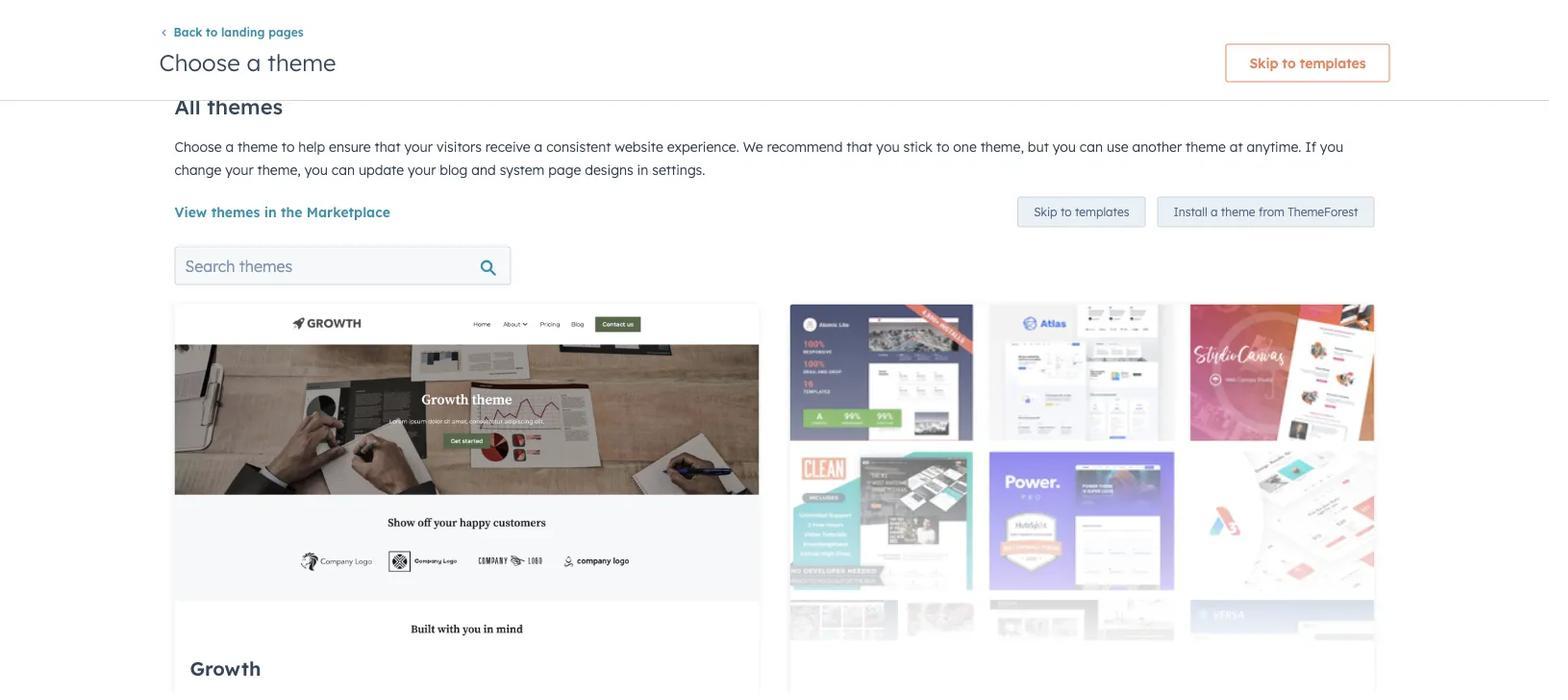 Task type: describe. For each thing, give the bounding box(es) containing it.
1 that from the left
[[375, 138, 401, 155]]

from
[[1259, 205, 1284, 219]]

install a theme from themeforest
[[1173, 205, 1358, 219]]

a up system
[[534, 138, 543, 155]]

growth
[[190, 656, 261, 680]]

theme for install a theme from themeforest
[[1221, 205, 1255, 219]]

you down help on the top
[[305, 161, 328, 178]]

skip to templates for 'skip to templates' link inside the choose a theme banner
[[1249, 54, 1366, 71]]

anytime.
[[1247, 138, 1301, 155]]

page
[[548, 161, 581, 178]]

your left visitors
[[404, 138, 433, 155]]

you left stick
[[876, 138, 900, 155]]

marketplace
[[306, 203, 390, 220]]

update
[[359, 161, 404, 178]]

theme left at
[[1186, 138, 1226, 155]]

stick
[[903, 138, 933, 155]]

install a theme from themeforest button
[[1157, 197, 1374, 227]]

themes for all
[[207, 93, 283, 120]]

consistent
[[546, 138, 611, 155]]

use
[[1107, 138, 1128, 155]]

if
[[1305, 138, 1316, 155]]

themes for view
[[211, 203, 260, 220]]

1 vertical spatial skip to templates link
[[1018, 197, 1146, 227]]

theme search bar search field
[[175, 247, 511, 285]]

ensure
[[329, 138, 371, 155]]

view themes in the marketplace link
[[175, 203, 390, 220]]

blog
[[440, 161, 468, 178]]

1 horizontal spatial theme,
[[980, 138, 1024, 155]]

0 horizontal spatial templates
[[1075, 205, 1129, 219]]

view themes in the marketplace
[[175, 203, 390, 220]]

pages
[[268, 25, 304, 39]]

1 vertical spatial theme,
[[257, 161, 301, 178]]

theme selection page description element
[[175, 86, 1374, 181]]

landing
[[221, 25, 265, 39]]

receive
[[485, 138, 530, 155]]

settings.
[[652, 161, 705, 178]]

0 vertical spatial can
[[1080, 138, 1103, 155]]

change
[[175, 161, 221, 178]]

choose for choose a theme to help ensure that your visitors receive a consistent website experience. we recommend that you stick to one theme, but you can use another theme at anytime. if you change your theme, you can update your blog and system page designs in settings.
[[175, 138, 222, 155]]

help
[[298, 138, 325, 155]]

skip to templates link inside choose a theme banner
[[1225, 44, 1390, 82]]

back
[[174, 25, 202, 39]]

a for choose a theme to help ensure that your visitors receive a consistent website experience. we recommend that you stick to one theme, but you can use another theme at anytime. if you change your theme, you can update your blog and system page designs in settings.
[[225, 138, 234, 155]]



Task type: locate. For each thing, give the bounding box(es) containing it.
1 horizontal spatial skip to templates link
[[1225, 44, 1390, 82]]

choose inside choose a theme to help ensure that your visitors receive a consistent website experience. we recommend that you stick to one theme, but you can use another theme at anytime. if you change your theme, you can update your blog and system page designs in settings.
[[175, 138, 222, 155]]

skip to templates
[[1249, 54, 1366, 71], [1034, 205, 1129, 219]]

1 horizontal spatial templates
[[1300, 54, 1366, 71]]

skip inside choose a theme banner
[[1249, 54, 1278, 71]]

a for install a theme from themeforest
[[1211, 205, 1218, 219]]

to inside choose a theme banner
[[1282, 54, 1296, 71]]

your
[[404, 138, 433, 155], [225, 161, 254, 178], [408, 161, 436, 178]]

theme for choose a theme
[[267, 47, 336, 76]]

theme, left the but
[[980, 138, 1024, 155]]

choose inside choose a theme banner
[[159, 47, 240, 76]]

0 vertical spatial choose
[[159, 47, 240, 76]]

back to landing pages link
[[159, 25, 304, 39]]

theme inside button
[[1221, 205, 1255, 219]]

that right recommend
[[846, 138, 872, 155]]

back to landing pages
[[174, 25, 304, 39]]

templates inside choose a theme banner
[[1300, 54, 1366, 71]]

a inside banner
[[247, 47, 261, 76]]

themes
[[207, 93, 283, 120], [211, 203, 260, 220]]

choose a theme banner
[[159, 38, 1390, 82]]

to
[[206, 25, 218, 39], [1282, 54, 1296, 71], [282, 138, 295, 155], [936, 138, 949, 155], [1060, 205, 1072, 219]]

0 vertical spatial in
[[637, 161, 648, 178]]

can
[[1080, 138, 1103, 155], [332, 161, 355, 178]]

theme, down help on the top
[[257, 161, 301, 178]]

templates down use
[[1075, 205, 1129, 219]]

one
[[953, 138, 977, 155]]

you right if
[[1320, 138, 1343, 155]]

the
[[281, 203, 302, 220]]

0 horizontal spatial skip to templates
[[1034, 205, 1129, 219]]

in down website
[[637, 161, 648, 178]]

1 vertical spatial skip
[[1034, 205, 1057, 219]]

choose
[[159, 47, 240, 76], [175, 138, 222, 155]]

theme,
[[980, 138, 1024, 155], [257, 161, 301, 178]]

themes down choose a theme
[[207, 93, 283, 120]]

2 that from the left
[[846, 138, 872, 155]]

website
[[615, 138, 663, 155]]

we
[[743, 138, 763, 155]]

in left the on the top of page
[[264, 203, 277, 220]]

choose down back
[[159, 47, 240, 76]]

skip up "anytime."
[[1249, 54, 1278, 71]]

0 vertical spatial skip
[[1249, 54, 1278, 71]]

your left blog
[[408, 161, 436, 178]]

but
[[1028, 138, 1049, 155]]

skip
[[1249, 54, 1278, 71], [1034, 205, 1057, 219]]

choose for choose a theme
[[159, 47, 240, 76]]

a inside button
[[1211, 205, 1218, 219]]

and
[[471, 161, 496, 178]]

themes right view
[[211, 203, 260, 220]]

theme left the from
[[1221, 205, 1255, 219]]

preview image for 'growth' theme image
[[175, 304, 759, 693]]

0 horizontal spatial theme,
[[257, 161, 301, 178]]

view
[[175, 203, 207, 220]]

0 horizontal spatial in
[[264, 203, 277, 220]]

1 vertical spatial skip to templates
[[1034, 205, 1129, 219]]

choose a theme
[[159, 47, 336, 76]]

skip to templates for bottom 'skip to templates' link
[[1034, 205, 1129, 219]]

templates up if
[[1300, 54, 1366, 71]]

that up update in the left of the page
[[375, 138, 401, 155]]

0 vertical spatial theme,
[[980, 138, 1024, 155]]

skip to templates inside choose a theme banner
[[1249, 54, 1366, 71]]

can left use
[[1080, 138, 1103, 155]]

1 vertical spatial themes
[[211, 203, 260, 220]]

0 vertical spatial skip to templates link
[[1225, 44, 1390, 82]]

themeforest
[[1288, 205, 1358, 219]]

1 vertical spatial can
[[332, 161, 355, 178]]

all themes
[[175, 93, 283, 120]]

skip down the but
[[1034, 205, 1057, 219]]

theme inside banner
[[267, 47, 336, 76]]

theme down pages
[[267, 47, 336, 76]]

0 horizontal spatial skip
[[1034, 205, 1057, 219]]

skip to templates link
[[1225, 44, 1390, 82], [1018, 197, 1146, 227]]

you
[[876, 138, 900, 155], [1053, 138, 1076, 155], [1320, 138, 1343, 155], [305, 161, 328, 178]]

a for choose a theme
[[247, 47, 261, 76]]

0 horizontal spatial that
[[375, 138, 401, 155]]

0 vertical spatial skip to templates
[[1249, 54, 1366, 71]]

system
[[500, 161, 545, 178]]

1 horizontal spatial can
[[1080, 138, 1103, 155]]

1 horizontal spatial skip to templates
[[1249, 54, 1366, 71]]

themes inside theme selection page description element
[[207, 93, 283, 120]]

0 horizontal spatial skip to templates link
[[1018, 197, 1146, 227]]

skip to templates link up if
[[1225, 44, 1390, 82]]

at
[[1230, 138, 1243, 155]]

skip to templates up if
[[1249, 54, 1366, 71]]

1 vertical spatial choose
[[175, 138, 222, 155]]

1 vertical spatial in
[[264, 203, 277, 220]]

templates
[[1300, 54, 1366, 71], [1075, 205, 1129, 219]]

all
[[175, 93, 201, 120]]

that
[[375, 138, 401, 155], [846, 138, 872, 155]]

a down all themes
[[225, 138, 234, 155]]

theme
[[267, 47, 336, 76], [238, 138, 278, 155], [1186, 138, 1226, 155], [1221, 205, 1255, 219]]

designs
[[585, 161, 633, 178]]

in
[[637, 161, 648, 178], [264, 203, 277, 220]]

a
[[247, 47, 261, 76], [225, 138, 234, 155], [534, 138, 543, 155], [1211, 205, 1218, 219]]

experience.
[[667, 138, 739, 155]]

you right the but
[[1053, 138, 1076, 155]]

0 vertical spatial templates
[[1300, 54, 1366, 71]]

choose a theme to help ensure that your visitors receive a consistent website experience. we recommend that you stick to one theme, but you can use another theme at anytime. if you change your theme, you can update your blog and system page designs in settings.
[[175, 138, 1343, 178]]

a down landing
[[247, 47, 261, 76]]

skip to templates down use
[[1034, 205, 1129, 219]]

visitors
[[436, 138, 482, 155]]

recommend
[[767, 138, 843, 155]]

skip to templates link down use
[[1018, 197, 1146, 227]]

theme for choose a theme to help ensure that your visitors receive a consistent website experience. we recommend that you stick to one theme, but you can use another theme at anytime. if you change your theme, you can update your blog and system page designs in settings.
[[238, 138, 278, 155]]

install
[[1173, 205, 1207, 219]]

1 horizontal spatial that
[[846, 138, 872, 155]]

1 horizontal spatial in
[[637, 161, 648, 178]]

in inside choose a theme to help ensure that your visitors receive a consistent website experience. we recommend that you stick to one theme, but you can use another theme at anytime. if you change your theme, you can update your blog and system page designs in settings.
[[637, 161, 648, 178]]

theme down all themes
[[238, 138, 278, 155]]

your right change
[[225, 161, 254, 178]]

a right install
[[1211, 205, 1218, 219]]

choose up change
[[175, 138, 222, 155]]

1 vertical spatial templates
[[1075, 205, 1129, 219]]

0 horizontal spatial can
[[332, 161, 355, 178]]

another
[[1132, 138, 1182, 155]]

0 vertical spatial themes
[[207, 93, 283, 120]]

1 horizontal spatial skip
[[1249, 54, 1278, 71]]

can down ensure
[[332, 161, 355, 178]]



Task type: vqa. For each thing, say whether or not it's contained in the screenshot.
'anytime.'
yes



